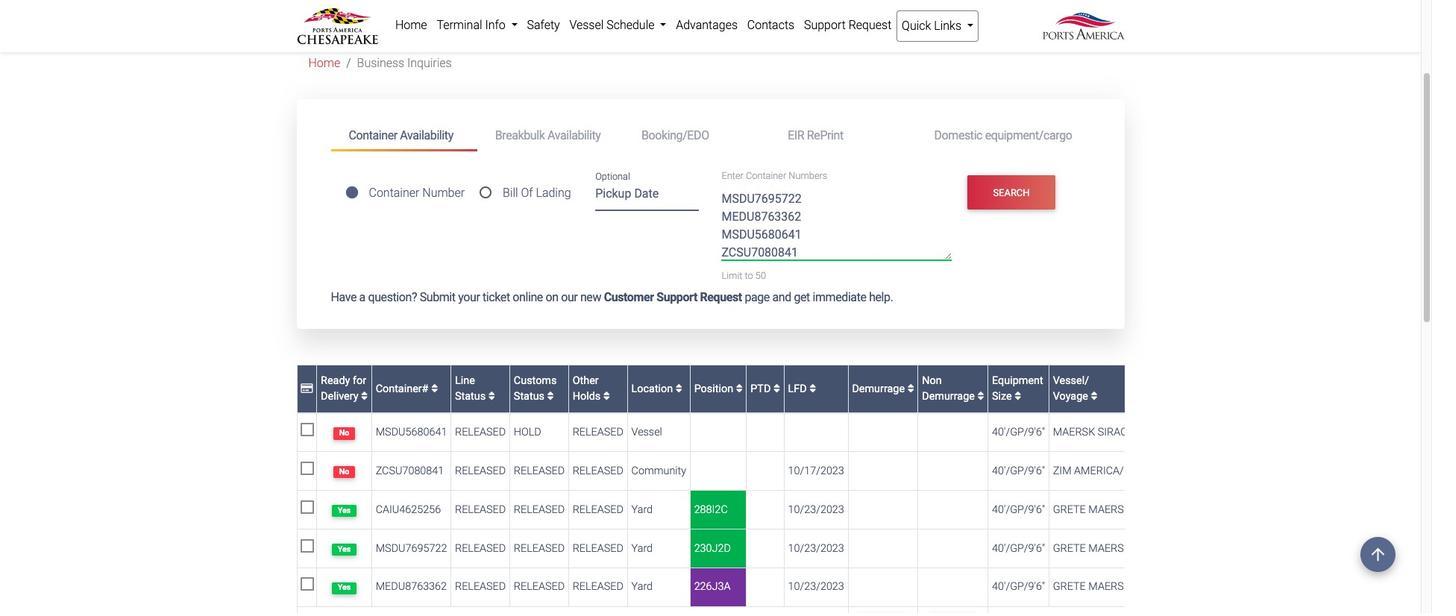 Task type: vqa. For each thing, say whether or not it's contained in the screenshot.
Holiday
no



Task type: locate. For each thing, give the bounding box(es) containing it.
vessel up community
[[632, 426, 662, 439]]

2 vertical spatial yes
[[338, 583, 351, 593]]

1 horizontal spatial support
[[804, 18, 846, 32]]

msdu7695722
[[376, 542, 447, 555]]

2 availability from the left
[[548, 128, 601, 142]]

zim
[[1053, 465, 1072, 477]]

sort image left size
[[978, 391, 984, 402]]

home for bottom the home link
[[308, 56, 340, 70]]

3 40'/gp/9'6" from the top
[[992, 503, 1045, 516]]

2 vertical spatial container
[[369, 186, 420, 200]]

help.
[[869, 290, 893, 304]]

container
[[349, 128, 397, 142], [746, 171, 787, 182], [369, 186, 420, 200]]

1 yard from the top
[[632, 503, 653, 516]]

0 vertical spatial yard
[[632, 503, 653, 516]]

Enter Container Numbers text field
[[722, 185, 952, 260]]

availability up container number in the top left of the page
[[400, 128, 453, 142]]

yard for 230j2d
[[632, 542, 653, 555]]

on
[[546, 290, 559, 304]]

1 vertical spatial maersk/335e
[[1089, 542, 1159, 555]]

1 horizontal spatial availability
[[548, 128, 601, 142]]

4 40'/gp/9'6" from the top
[[992, 542, 1045, 555]]

2 grete maersk/335e from the top
[[1053, 542, 1159, 555]]

maersk/335e for 226j3a
[[1089, 581, 1159, 593]]

go to top image
[[1361, 537, 1396, 572]]

3 grete maersk/335e from the top
[[1053, 581, 1159, 593]]

0 vertical spatial maersk/335e
[[1089, 503, 1159, 516]]

0 horizontal spatial home link
[[308, 56, 340, 70]]

10/17/2023
[[788, 465, 844, 477]]

50
[[756, 270, 766, 281]]

3 maersk/335e from the top
[[1089, 581, 1159, 593]]

status inside customs status
[[514, 390, 545, 403]]

226j3a
[[694, 581, 731, 593]]

yard
[[632, 503, 653, 516], [632, 542, 653, 555], [632, 581, 653, 593]]

for
[[353, 374, 366, 387]]

terminal info
[[437, 18, 509, 32]]

breakbulk availability
[[495, 128, 601, 142]]

2 vertical spatial maersk/335e
[[1089, 581, 1159, 593]]

1 horizontal spatial request
[[849, 18, 892, 32]]

yes left caiu4625256
[[338, 506, 351, 515]]

3 10/23/2023 from the top
[[788, 581, 844, 593]]

domestic equipment/cargo link
[[916, 122, 1090, 149]]

2 vertical spatial yard
[[632, 581, 653, 593]]

0 vertical spatial home link
[[391, 10, 432, 40]]

2 vertical spatial grete
[[1053, 581, 1086, 593]]

size
[[992, 390, 1012, 403]]

sort image inside container# "link"
[[431, 383, 438, 394]]

and
[[773, 290, 791, 304]]

availability
[[400, 128, 453, 142], [548, 128, 601, 142]]

2 status from the left
[[514, 390, 545, 403]]

1 status from the left
[[455, 390, 486, 403]]

0 horizontal spatial availability
[[400, 128, 453, 142]]

sort image for container#
[[431, 383, 438, 394]]

1 vertical spatial grete maersk/335e
[[1053, 542, 1159, 555]]

request
[[849, 18, 892, 32], [700, 290, 742, 304]]

230j2d
[[694, 542, 731, 555]]

quick links link
[[897, 10, 979, 42]]

msdu5680641
[[376, 426, 447, 439]]

support right contacts
[[804, 18, 846, 32]]

yes left medu8763362
[[338, 583, 351, 593]]

0 vertical spatial container
[[349, 128, 397, 142]]

quick links
[[902, 19, 965, 33]]

1 horizontal spatial home
[[395, 18, 427, 32]]

3 sort image from the left
[[978, 391, 984, 402]]

2 vertical spatial 10/23/2023
[[788, 581, 844, 593]]

yard down community
[[632, 503, 653, 516]]

have
[[331, 290, 357, 304]]

demurrage inside non demurrage
[[922, 390, 975, 403]]

vessel/
[[1053, 374, 1089, 387]]

location link
[[632, 382, 682, 395]]

home
[[395, 18, 427, 32], [308, 56, 340, 70]]

status down customs
[[514, 390, 545, 403]]

1 vertical spatial 10/23/2023
[[788, 542, 844, 555]]

1 grete from the top
[[1053, 503, 1086, 516]]

1 sort image from the left
[[361, 391, 368, 402]]

0 vertical spatial yes
[[338, 506, 351, 515]]

sort image for ptd
[[774, 383, 780, 394]]

0 vertical spatial home
[[395, 18, 427, 32]]

1 maersk/335e from the top
[[1089, 503, 1159, 516]]

availability for container availability
[[400, 128, 453, 142]]

request left quick
[[849, 18, 892, 32]]

sort image inside demurrage link
[[908, 383, 914, 394]]

vessel right safety
[[570, 18, 604, 32]]

5 40'/gp/9'6" from the top
[[992, 581, 1045, 593]]

10/23/2023 for 230j2d
[[788, 542, 844, 555]]

2 no from the top
[[339, 467, 349, 477]]

sort image for status
[[547, 391, 554, 402]]

sort image for lfd
[[810, 383, 816, 394]]

0 horizontal spatial support
[[657, 290, 697, 304]]

request down limit
[[700, 290, 742, 304]]

0 vertical spatial grete
[[1053, 503, 1086, 516]]

sort image right ptd link
[[810, 383, 816, 394]]

sort image inside position link
[[736, 383, 743, 394]]

container down business
[[349, 128, 397, 142]]

home link left business
[[308, 56, 340, 70]]

1 yes from the top
[[338, 506, 351, 515]]

1 vertical spatial vessel
[[632, 426, 662, 439]]

yes
[[338, 506, 351, 515], [338, 544, 351, 554], [338, 583, 351, 593]]

ready
[[321, 374, 350, 387]]

0 vertical spatial request
[[849, 18, 892, 32]]

home for the rightmost the home link
[[395, 18, 427, 32]]

1 grete maersk/335e from the top
[[1053, 503, 1159, 516]]

1 availability from the left
[[400, 128, 453, 142]]

info
[[485, 18, 506, 32]]

4 sort image from the left
[[1091, 391, 1098, 402]]

container right enter
[[746, 171, 787, 182]]

sort image down customs
[[547, 391, 554, 402]]

10/23/2023
[[788, 503, 844, 516], [788, 542, 844, 555], [788, 581, 844, 593]]

0 vertical spatial vessel
[[570, 18, 604, 32]]

demurrage down the non
[[922, 390, 975, 403]]

sort image inside location link
[[676, 383, 682, 394]]

availability inside "link"
[[548, 128, 601, 142]]

delivery
[[321, 390, 358, 403]]

1 10/23/2023 from the top
[[788, 503, 844, 516]]

sort image inside ptd link
[[774, 383, 780, 394]]

support right customer
[[657, 290, 697, 304]]

0 horizontal spatial home
[[308, 56, 340, 70]]

1 vertical spatial yes
[[338, 544, 351, 554]]

sirac/336e
[[1098, 426, 1156, 439]]

equipment size
[[992, 374, 1043, 403]]

0 vertical spatial no
[[339, 428, 349, 438]]

home left business
[[308, 56, 340, 70]]

40'/gp/9'6" for 288i2c
[[992, 503, 1045, 516]]

1 vertical spatial home
[[308, 56, 340, 70]]

container for container number
[[369, 186, 420, 200]]

customs status
[[514, 374, 557, 403]]

1 horizontal spatial status
[[514, 390, 545, 403]]

yard left 230j2d
[[632, 542, 653, 555]]

a
[[359, 290, 365, 304]]

1 vertical spatial yard
[[632, 542, 653, 555]]

no left zcsu7080841
[[339, 467, 349, 477]]

yes left msdu7695722
[[338, 544, 351, 554]]

domestic
[[934, 128, 983, 142]]

1 vertical spatial container
[[746, 171, 787, 182]]

1 vertical spatial request
[[700, 290, 742, 304]]

status for customs
[[514, 390, 545, 403]]

page
[[745, 290, 770, 304]]

40'/gp/9'6" for 226j3a
[[992, 581, 1045, 593]]

1 vertical spatial grete
[[1053, 542, 1086, 555]]

ptd
[[751, 382, 774, 395]]

search
[[993, 187, 1030, 198]]

1 vertical spatial home link
[[308, 56, 340, 70]]

terminal info link
[[432, 10, 522, 40]]

2 maersk/335e from the top
[[1089, 542, 1159, 555]]

no down delivery
[[339, 428, 349, 438]]

container number
[[369, 186, 465, 200]]

maersk/335e for 288i2c
[[1089, 503, 1159, 516]]

sort image right holds
[[603, 391, 610, 402]]

sort image
[[431, 383, 438, 394], [676, 383, 682, 394], [736, 383, 743, 394], [774, 383, 780, 394], [810, 383, 816, 394], [908, 383, 914, 394], [488, 391, 495, 402], [603, 391, 610, 402], [1015, 391, 1022, 402]]

sort image left the non
[[908, 383, 914, 394]]

1 vertical spatial no
[[339, 467, 349, 477]]

vessel schedule link
[[565, 10, 671, 40]]

2 grete from the top
[[1053, 542, 1086, 555]]

yard for 288i2c
[[632, 503, 653, 516]]

2 10/23/2023 from the top
[[788, 542, 844, 555]]

demurrage
[[852, 382, 908, 395], [922, 390, 975, 403]]

contacts link
[[743, 10, 799, 40]]

our
[[561, 290, 578, 304]]

0 vertical spatial 10/23/2023
[[788, 503, 844, 516]]

grete maersk/335e
[[1053, 503, 1159, 516], [1053, 542, 1159, 555], [1053, 581, 1159, 593]]

2 yes from the top
[[338, 544, 351, 554]]

sort image left lfd
[[774, 383, 780, 394]]

2 yard from the top
[[632, 542, 653, 555]]

sort image left line
[[431, 383, 438, 394]]

availability right breakbulk at the top
[[548, 128, 601, 142]]

sort image for demurrage
[[908, 383, 914, 394]]

safety
[[527, 18, 560, 32]]

Optional text field
[[595, 181, 699, 211]]

sort image left ptd
[[736, 383, 743, 394]]

line status
[[455, 374, 488, 403]]

yard left 226j3a
[[632, 581, 653, 593]]

0 horizontal spatial status
[[455, 390, 486, 403]]

container left number
[[369, 186, 420, 200]]

voyage
[[1053, 390, 1088, 403]]

container# link
[[376, 382, 438, 395]]

1 no from the top
[[339, 428, 349, 438]]

2 vertical spatial grete maersk/335e
[[1053, 581, 1159, 593]]

3 yard from the top
[[632, 581, 653, 593]]

booking/edo
[[642, 128, 709, 142]]

number
[[422, 186, 465, 200]]

hold
[[514, 426, 541, 439]]

3 yes from the top
[[338, 583, 351, 593]]

status
[[455, 390, 486, 403], [514, 390, 545, 403]]

sort image right the voyage
[[1091, 391, 1098, 402]]

status down line
[[455, 390, 486, 403]]

sort image inside lfd link
[[810, 383, 816, 394]]

demurrage left the non
[[852, 382, 908, 395]]

home up business inquiries
[[395, 18, 427, 32]]

container for container availability
[[349, 128, 397, 142]]

1 horizontal spatial vessel
[[632, 426, 662, 439]]

grete
[[1053, 503, 1086, 516], [1053, 542, 1086, 555], [1053, 581, 1086, 593]]

0 horizontal spatial vessel
[[570, 18, 604, 32]]

sort image
[[361, 391, 368, 402], [547, 391, 554, 402], [978, 391, 984, 402], [1091, 391, 1098, 402]]

vessel
[[570, 18, 604, 32], [632, 426, 662, 439]]

sort image down for
[[361, 391, 368, 402]]

3 grete from the top
[[1053, 581, 1086, 593]]

availability for breakbulk availability
[[548, 128, 601, 142]]

home link up business inquiries
[[391, 10, 432, 40]]

safety link
[[522, 10, 565, 40]]

10/23/2023 for 288i2c
[[788, 503, 844, 516]]

0 vertical spatial support
[[804, 18, 846, 32]]

2 sort image from the left
[[547, 391, 554, 402]]

eir
[[788, 128, 804, 142]]

sort image left position at the bottom of page
[[676, 383, 682, 394]]

1 horizontal spatial demurrage
[[922, 390, 975, 403]]

status inside line status
[[455, 390, 486, 403]]

0 vertical spatial grete maersk/335e
[[1053, 503, 1159, 516]]

vessel schedule
[[570, 18, 658, 32]]

equipment
[[992, 374, 1043, 387]]

customer support request link
[[604, 290, 742, 304]]

question?
[[368, 290, 417, 304]]



Task type: describe. For each thing, give the bounding box(es) containing it.
america/16w
[[1074, 465, 1146, 477]]

online
[[513, 290, 543, 304]]

sort image for demurrage
[[978, 391, 984, 402]]

other holds
[[573, 374, 603, 403]]

zim america/16w
[[1053, 465, 1146, 477]]

grete maersk/335e for 230j2d
[[1053, 542, 1159, 555]]

no for zcsu7080841
[[339, 467, 349, 477]]

container#
[[376, 382, 431, 395]]

grete for 226j3a
[[1053, 581, 1086, 593]]

terminal
[[437, 18, 482, 32]]

1 vertical spatial support
[[657, 290, 697, 304]]

40'/gp/9'6" for 230j2d
[[992, 542, 1045, 555]]

0 horizontal spatial demurrage
[[852, 382, 908, 395]]

immediate
[[813, 290, 867, 304]]

grete maersk/335e for 226j3a
[[1053, 581, 1159, 593]]

your
[[458, 290, 480, 304]]

enter container numbers
[[722, 171, 828, 182]]

of
[[521, 186, 533, 200]]

lfd
[[788, 382, 810, 395]]

inquiries
[[407, 56, 452, 70]]

sort image left customs status
[[488, 391, 495, 402]]

enter
[[722, 171, 744, 182]]

equipment/cargo
[[985, 128, 1072, 142]]

0 horizontal spatial request
[[700, 290, 742, 304]]

reprint
[[807, 128, 844, 142]]

limit to 50
[[722, 270, 766, 281]]

ptd link
[[751, 382, 780, 395]]

location
[[632, 382, 676, 395]]

zcsu7080841
[[376, 465, 444, 477]]

other
[[573, 374, 599, 387]]

lading
[[536, 186, 571, 200]]

customs
[[514, 374, 557, 387]]

container availability
[[349, 128, 453, 142]]

ticket
[[483, 290, 510, 304]]

maersk
[[1053, 426, 1095, 439]]

sort image for position
[[736, 383, 743, 394]]

lfd link
[[788, 382, 816, 395]]

vessel/ voyage
[[1053, 374, 1091, 403]]

ready for delivery
[[321, 374, 366, 403]]

bill
[[503, 186, 518, 200]]

sort image for delivery
[[361, 391, 368, 402]]

container availability link
[[331, 122, 477, 152]]

get
[[794, 290, 810, 304]]

sort image for voyage
[[1091, 391, 1098, 402]]

yes for msdu7695722
[[338, 544, 351, 554]]

numbers
[[789, 171, 828, 182]]

288i2c
[[694, 503, 728, 516]]

maersk/335e for 230j2d
[[1089, 542, 1159, 555]]

domestic equipment/cargo
[[934, 128, 1072, 142]]

credit card image
[[301, 383, 313, 394]]

grete for 230j2d
[[1053, 542, 1086, 555]]

submit
[[420, 290, 456, 304]]

position link
[[694, 382, 743, 395]]

booking/edo link
[[624, 122, 770, 149]]

community
[[632, 465, 686, 477]]

2 40'/gp/9'6" from the top
[[992, 465, 1045, 477]]

contacts
[[747, 18, 795, 32]]

to
[[745, 270, 753, 281]]

vessel for vessel schedule
[[570, 18, 604, 32]]

non demurrage
[[922, 374, 978, 403]]

yes for medu8763362
[[338, 583, 351, 593]]

1 40'/gp/9'6" from the top
[[992, 426, 1045, 439]]

advantages link
[[671, 10, 743, 40]]

non
[[922, 374, 942, 387]]

1 horizontal spatial home link
[[391, 10, 432, 40]]

caiu4625256
[[376, 503, 441, 516]]

optional
[[595, 171, 630, 182]]

links
[[934, 19, 962, 33]]

sort image for location
[[676, 383, 682, 394]]

grete maersk/335e for 288i2c
[[1053, 503, 1159, 516]]

sort image down equipment
[[1015, 391, 1022, 402]]

holds
[[573, 390, 601, 403]]

grete for 288i2c
[[1053, 503, 1086, 516]]

customer
[[604, 290, 654, 304]]

have a question? submit your ticket online on our new customer support request page and get immediate help.
[[331, 290, 893, 304]]

maersk sirac/336e
[[1053, 426, 1156, 439]]

breakbulk
[[495, 128, 545, 142]]

breakbulk availability link
[[477, 122, 624, 149]]

status for line
[[455, 390, 486, 403]]

schedule
[[607, 18, 655, 32]]

vessel for vessel
[[632, 426, 662, 439]]

search button
[[968, 175, 1055, 210]]

yes for caiu4625256
[[338, 506, 351, 515]]

10/23/2023 for 226j3a
[[788, 581, 844, 593]]

no for msdu5680641
[[339, 428, 349, 438]]

business
[[357, 56, 404, 70]]

new
[[580, 290, 601, 304]]

bill of lading
[[503, 186, 571, 200]]

medu8763362
[[376, 581, 447, 593]]

yard for 226j3a
[[632, 581, 653, 593]]

business inquiries
[[357, 56, 452, 70]]

eir reprint link
[[770, 122, 916, 149]]

position
[[694, 382, 736, 395]]

support request
[[804, 18, 892, 32]]

support request link
[[799, 10, 897, 40]]

eir reprint
[[788, 128, 844, 142]]



